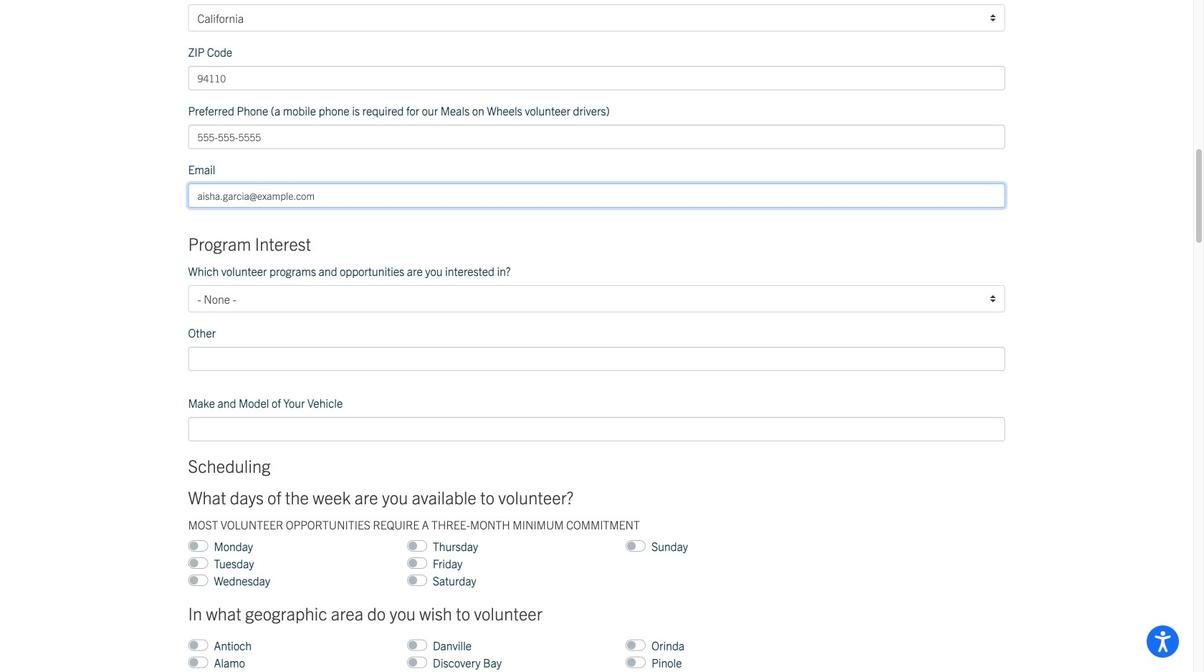 Task type: locate. For each thing, give the bounding box(es) containing it.
None text field
[[188, 125, 1005, 149], [188, 347, 1005, 371], [188, 417, 1005, 441], [188, 125, 1005, 149], [188, 347, 1005, 371], [188, 417, 1005, 441]]

None text field
[[188, 66, 1005, 90]]

None email field
[[188, 183, 1005, 208]]



Task type: vqa. For each thing, say whether or not it's contained in the screenshot.
text field
yes



Task type: describe. For each thing, give the bounding box(es) containing it.
open accessibe: accessibility options, statement and help image
[[1155, 631, 1171, 652]]



